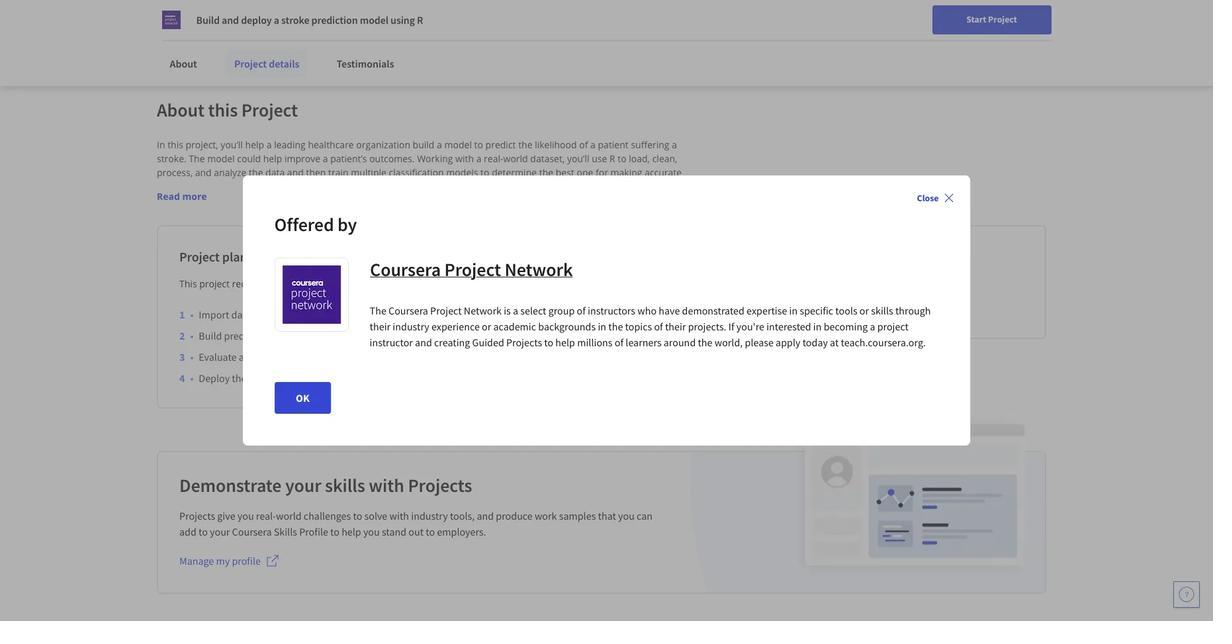 Task type: describe. For each thing, give the bounding box(es) containing it.
help center image
[[1179, 587, 1195, 603]]

stroke.
[[157, 152, 187, 165]]

1 vertical spatial build
[[199, 329, 222, 342]]

project plan
[[179, 248, 247, 265]]

learn more about coursera for business link
[[179, 19, 362, 32]]

offered
[[275, 213, 334, 236]]

the inside in this project, you'll help a leading healthcare organization build a model to predict the likelihood of a patient suffering a stroke. the model could help improve a patient's outcomes. working with a real-world dataset, you'll use r to load, clean, process, and analyze the data and then train multiple classification models to determine the best one for making accurate predictions. read more
[[189, 152, 205, 165]]

demonstrated
[[682, 304, 745, 317]]

to down challenges
[[330, 525, 340, 538]]

project inside the coursera project network is a select group of instructors who have demonstrated expertise in specific tools or skills through their industry experience or academic backgrounds in the topics of their projects. if you're interested in becoming a project instructor and creating guided projects to help millions of learners around the world, please apply today at teach.coursera.org.
[[430, 304, 462, 317]]

select inside the coursera project network is a select group of instructors who have demonstrated expertise in specific tools or skills through their industry experience or academic backgrounds in the topics of their projects. if you're interested in becoming a project instructor and creating guided projects to help millions of learners around the world, please apply today at teach.coursera.org.
[[521, 304, 547, 317]]

build
[[413, 138, 435, 151]]

more for learn more about coursera for business
[[207, 19, 231, 32]]

network inside the coursera project network is a select group of instructors who have demonstrated expertise in specific tools or skills through their industry experience or academic backgrounds in the topics of their projects. if you're interested in becoming a project instructor and creating guided projects to help millions of learners around the world, please apply today at teach.coursera.org.
[[464, 304, 502, 317]]

of down have
[[654, 320, 663, 333]]

best
[[556, 166, 575, 179]]

model up working
[[445, 138, 472, 151]]

then
[[306, 166, 326, 179]]

project inside the coursera project network is a select group of instructors who have demonstrated expertise in specific tools or skills through their industry experience or academic backgrounds in the topics of their projects. if you're interested in becoming a project instructor and creating guided projects to help millions of learners around the world, please apply today at teach.coursera.org.
[[878, 320, 909, 333]]

through
[[896, 304, 931, 317]]

prediction down • import data and data preprocessing
[[224, 329, 270, 342]]

about
[[233, 19, 261, 32]]

manage my profile
[[179, 554, 261, 567]]

this for about
[[208, 98, 238, 122]]

1 horizontal spatial your
[[285, 473, 322, 497]]

and inside the coursera project network is a select group of instructors who have demonstrated expertise in specific tools or skills through their industry experience or academic backgrounds in the topics of their projects. if you're interested in becoming a project instructor and creating guided projects to help millions of learners around the world, please apply today at teach.coursera.org.
[[415, 336, 432, 349]]

your inside projects give you real-world challenges to solve with industry tools, and produce work samples that you can add to your coursera skills profile to help you stand out to employers.
[[210, 525, 230, 538]]

more inside in this project, you'll help a leading healthcare organization build a model to predict the likelihood of a patient suffering a stroke. the model could help improve a patient's outcomes. working with a real-world dataset, you'll use r to load, clean, process, and analyze the data and then train multiple classification models to determine the best one for making accurate predictions. read more
[[182, 190, 207, 203]]

help inside the coursera project network is a select group of instructors who have demonstrated expertise in specific tools or skills through their industry experience or academic backgrounds in the topics of their projects. if you're interested in becoming a project instructor and creating guided projects to help millions of learners around the world, please apply today at teach.coursera.org.
[[556, 336, 575, 349]]

to right out
[[426, 525, 435, 538]]

outcomes.
[[370, 152, 415, 165]]

about link
[[162, 49, 205, 78]]

becoming
[[824, 320, 868, 333]]

project,
[[186, 138, 218, 151]]

• evaluate and select prediction models
[[190, 350, 367, 364]]

skills inside the coursera project network is a select group of instructors who have demonstrated expertise in specific tools or skills through their industry experience or academic backgrounds in the topics of their projects. if you're interested in becoming a project instructor and creating guided projects to help millions of learners around the world, please apply today at teach.coursera.org.
[[872, 304, 894, 317]]

• for • build prediction models
[[190, 329, 194, 342]]

solve
[[365, 509, 388, 522]]

accurate
[[645, 166, 682, 179]]

learn for learn more
[[831, 309, 853, 321]]

project details link
[[226, 49, 308, 78]]

healthcare
[[308, 138, 354, 151]]

for inside in this project, you'll help a leading healthcare organization build a model to predict the likelihood of a patient suffering a stroke. the model could help improve a patient's outcomes. working with a real-world dataset, you'll use r to load, clean, process, and analyze the data and then train multiple classification models to determine the best one for making accurate predictions. read more
[[596, 166, 608, 179]]

• for • evaluate and select prediction models
[[190, 350, 194, 364]]

requires
[[232, 277, 268, 290]]

using
[[391, 13, 415, 26]]

manage
[[179, 554, 214, 567]]

the down instructors
[[609, 320, 623, 333]]

learn for learn more about coursera for business
[[179, 19, 205, 32]]

1 vertical spatial select
[[258, 350, 284, 364]]

in
[[157, 138, 165, 151]]

that
[[598, 509, 616, 522]]

learn more about coursera for business
[[179, 19, 362, 32]]

with inside in this project, you'll help a leading healthcare organization build a model to predict the likelihood of a patient suffering a stroke. the model could help improve a patient's outcomes. working with a real-world dataset, you'll use r to load, clean, process, and analyze the data and then train multiple classification models to determine the best one for making accurate predictions. read more
[[456, 152, 474, 165]]

ok button
[[275, 382, 331, 414]]

model up ok
[[296, 371, 325, 385]]

help down leading on the top of the page
[[263, 152, 282, 165]]

0 horizontal spatial project
[[199, 277, 230, 290]]

and inside projects give you real-world challenges to solve with industry tools, and produce work samples that you can add to your coursera skills profile to help you stand out to employers.
[[477, 509, 494, 522]]

plan
[[222, 248, 247, 265]]

• for • import data and data preprocessing
[[190, 308, 194, 321]]

one
[[577, 166, 594, 179]]

you're
[[737, 320, 765, 333]]

of right "group"
[[577, 304, 586, 317]]

coursera enterprise logos image
[[752, 0, 1016, 24]]

analyze
[[214, 166, 247, 179]]

predict
[[486, 138, 516, 151]]

a up use
[[591, 138, 596, 151]]

group
[[549, 304, 575, 317]]

interested
[[767, 320, 812, 333]]

determine
[[492, 166, 537, 179]]

working
[[417, 152, 453, 165]]

world,
[[715, 336, 743, 349]]

projects inside the coursera project network is a select group of instructors who have demonstrated expertise in specific tools or skills through their industry experience or academic backgrounds in the topics of their projects. if you're interested in becoming a project instructor and creating guided projects to help millions of learners around the world, please apply today at teach.coursera.org.
[[507, 336, 542, 349]]

evaluate
[[199, 350, 237, 364]]

coursera project network link
[[370, 258, 573, 281]]

1 vertical spatial projects
[[408, 473, 472, 497]]

help up could
[[245, 138, 264, 151]]

the right predict
[[519, 138, 533, 151]]

coursera project network image
[[162, 11, 180, 29]]

please
[[745, 336, 774, 349]]

add
[[179, 525, 197, 538]]

the right deploy
[[232, 371, 247, 385]]

1 vertical spatial or
[[482, 320, 492, 333]]

produce
[[496, 509, 533, 522]]

challenges
[[304, 509, 351, 522]]

deploy
[[241, 13, 272, 26]]

details
[[269, 57, 300, 70]]

build and deploy a stroke prediction model using r
[[196, 13, 423, 26]]

import
[[199, 308, 229, 321]]

is
[[504, 304, 511, 317]]

patient's
[[331, 152, 367, 165]]

stroke
[[281, 13, 310, 26]]

with inside projects give you real-world challenges to solve with industry tools, and produce work samples that you can add to your coursera skills profile to help you stand out to employers.
[[390, 509, 409, 522]]

around
[[664, 336, 696, 349]]

a right working
[[477, 152, 482, 165]]

independently
[[300, 277, 363, 290]]

deploy
[[199, 371, 230, 385]]

apply
[[776, 336, 801, 349]]

• import data and data preprocessing
[[190, 308, 357, 321]]

a left leading on the top of the page
[[267, 138, 272, 151]]

could
[[237, 152, 261, 165]]

prediction right stroke
[[312, 13, 358, 26]]

2 their from the left
[[665, 320, 686, 333]]

english button
[[936, 0, 1016, 43]]

the down could
[[249, 166, 263, 179]]

and down the improve
[[287, 166, 304, 179]]

coursera inside the coursera project network is a select group of instructors who have demonstrated expertise in specific tools or skills through their industry experience or academic backgrounds in the topics of their projects. if you're interested in becoming a project instructor and creating guided projects to help millions of learners around the world, please apply today at teach.coursera.org.
[[389, 304, 428, 317]]

read
[[157, 190, 180, 203]]

profile
[[299, 525, 328, 538]]

employers.
[[437, 525, 486, 538]]

predictions.
[[157, 180, 208, 193]]

my
[[216, 554, 230, 567]]

more for learn more
[[855, 309, 876, 321]]

dataset,
[[531, 152, 565, 165]]

and down • build prediction models
[[239, 350, 256, 364]]

this
[[179, 277, 197, 290]]

profile
[[232, 554, 261, 567]]



Task type: locate. For each thing, give the bounding box(es) containing it.
1 vertical spatial real-
[[256, 509, 276, 522]]

about for about
[[170, 57, 197, 70]]

this
[[208, 98, 238, 122], [168, 138, 183, 151]]

0 vertical spatial projects
[[507, 336, 542, 349]]

you down 'solve'
[[363, 525, 380, 538]]

1 horizontal spatial real-
[[484, 152, 504, 165]]

steps:
[[466, 277, 492, 290]]

projects up tools,
[[408, 473, 472, 497]]

0 vertical spatial or
[[860, 304, 869, 317]]

specific
[[800, 304, 834, 317]]

complete
[[365, 277, 405, 290]]

about up in
[[157, 98, 205, 122]]

industry up instructor
[[393, 320, 430, 333]]

testimonials
[[337, 57, 394, 70]]

1 vertical spatial skills
[[325, 473, 365, 497]]

help down challenges
[[342, 525, 361, 538]]

0 horizontal spatial or
[[482, 320, 492, 333]]

for
[[306, 19, 320, 32], [596, 166, 608, 179]]

0 vertical spatial more
[[207, 19, 231, 32]]

0 vertical spatial industry
[[393, 320, 430, 333]]

learn more button
[[831, 309, 876, 322]]

r inside in this project, you'll help a leading healthcare organization build a model to predict the likelihood of a patient suffering a stroke. the model could help improve a patient's outcomes. working with a real-world dataset, you'll use r to load, clean, process, and analyze the data and then train multiple classification models to determine the best one for making accurate predictions. read more
[[610, 152, 616, 165]]

to up making at the right of page
[[618, 152, 627, 165]]

0 horizontal spatial network
[[464, 304, 502, 317]]

this up project,
[[208, 98, 238, 122]]

0 vertical spatial your
[[285, 473, 322, 497]]

to right add
[[199, 525, 208, 538]]

0 horizontal spatial projects
[[179, 509, 215, 522]]

coursera project network
[[370, 258, 573, 281]]

• left evaluate
[[190, 350, 194, 364]]

1 vertical spatial this
[[168, 138, 183, 151]]

or up guided
[[482, 320, 492, 333]]

the left following
[[408, 277, 422, 290]]

learn inside "button"
[[831, 309, 853, 321]]

multiple
[[351, 166, 387, 179]]

• left import
[[190, 308, 194, 321]]

• left deploy
[[190, 371, 194, 385]]

in up interested
[[790, 304, 798, 317]]

build
[[196, 13, 220, 26], [199, 329, 222, 342]]

1 horizontal spatial r
[[610, 152, 616, 165]]

1 horizontal spatial their
[[665, 320, 686, 333]]

following
[[424, 277, 464, 290]]

and left deploy
[[222, 13, 239, 26]]

a up teach.coursera.org.
[[870, 320, 876, 333]]

r right use
[[610, 152, 616, 165]]

1 horizontal spatial select
[[521, 304, 547, 317]]

build right "coursera project network" "image"
[[196, 13, 220, 26]]

to
[[474, 138, 483, 151], [618, 152, 627, 165], [481, 166, 490, 179], [289, 277, 298, 290], [544, 336, 554, 349], [353, 509, 362, 522], [199, 525, 208, 538], [330, 525, 340, 538], [426, 525, 435, 538]]

with right working
[[456, 152, 474, 165]]

• build prediction models
[[190, 329, 305, 342]]

2 vertical spatial more
[[855, 309, 876, 321]]

you'll
[[221, 138, 243, 151], [567, 152, 590, 165]]

and
[[222, 13, 239, 26], [195, 166, 212, 179], [287, 166, 304, 179], [253, 308, 270, 321], [415, 336, 432, 349], [239, 350, 256, 364], [477, 509, 494, 522]]

who
[[638, 304, 657, 317]]

0 vertical spatial project
[[199, 277, 230, 290]]

world up determine
[[504, 152, 528, 165]]

more up teach.coursera.org.
[[855, 309, 876, 321]]

classification
[[389, 166, 444, 179]]

you right give
[[238, 509, 254, 522]]

world inside projects give you real-world challenges to solve with industry tools, and produce work samples that you can add to your coursera skills profile to help you stand out to employers.
[[276, 509, 302, 522]]

1 horizontal spatial projects
[[408, 473, 472, 497]]

at
[[830, 336, 839, 349]]

help inside projects give you real-world challenges to solve with industry tools, and produce work samples that you can add to your coursera skills profile to help you stand out to employers.
[[342, 525, 361, 538]]

the
[[519, 138, 533, 151], [249, 166, 263, 179], [539, 166, 554, 179], [408, 277, 422, 290], [609, 320, 623, 333], [698, 336, 713, 349], [232, 371, 247, 385]]

with
[[456, 152, 474, 165], [369, 473, 405, 497], [390, 509, 409, 522]]

1 horizontal spatial network
[[505, 258, 573, 281]]

0 horizontal spatial their
[[370, 320, 391, 333]]

0 vertical spatial you'll
[[221, 138, 243, 151]]

projects up add
[[179, 509, 215, 522]]

0 horizontal spatial your
[[210, 525, 230, 538]]

the coursera project network is a select group of instructors who have demonstrated expertise in specific tools or skills through their industry experience or academic backgrounds in the topics of their projects. if you're interested in becoming a project instructor and creating guided projects to help millions of learners around the world, please apply today at teach.coursera.org.
[[370, 304, 931, 349]]

to left determine
[[481, 166, 490, 179]]

out
[[409, 525, 424, 538]]

models down preprocessing
[[334, 350, 367, 364]]

0 horizontal spatial for
[[306, 19, 320, 32]]

their up instructor
[[370, 320, 391, 333]]

1 horizontal spatial or
[[860, 304, 869, 317]]

millions
[[577, 336, 613, 349]]

more right read
[[182, 190, 207, 203]]

1 horizontal spatial models
[[334, 350, 367, 364]]

expertise
[[747, 304, 788, 317]]

in down specific
[[814, 320, 822, 333]]

if
[[729, 320, 735, 333]]

0 vertical spatial the
[[189, 152, 205, 165]]

model up analyze
[[207, 152, 235, 165]]

0 horizontal spatial select
[[258, 350, 284, 364]]

1 vertical spatial with
[[369, 473, 405, 497]]

0 vertical spatial skills
[[872, 304, 894, 317]]

you
[[271, 277, 287, 290], [238, 509, 254, 522], [619, 509, 635, 522], [363, 525, 380, 538]]

help
[[245, 138, 264, 151], [263, 152, 282, 165], [556, 336, 575, 349], [342, 525, 361, 538]]

the down project,
[[189, 152, 205, 165]]

process,
[[157, 166, 193, 179]]

with up the "stand"
[[390, 509, 409, 522]]

about for about this project
[[157, 98, 205, 122]]

your up challenges
[[285, 473, 322, 497]]

to inside the coursera project network is a select group of instructors who have demonstrated expertise in specific tools or skills through their industry experience or academic backgrounds in the topics of their projects. if you're interested in becoming a project instructor and creating guided projects to help millions of learners around the world, please apply today at teach.coursera.org.
[[544, 336, 554, 349]]

• deploy the prediction model
[[190, 371, 325, 385]]

of right 'millions'
[[615, 336, 624, 349]]

making
[[611, 166, 643, 179]]

you'll up could
[[221, 138, 243, 151]]

and up predictions. on the top of the page
[[195, 166, 212, 179]]

about down "coursera project network" "image"
[[170, 57, 197, 70]]

0 vertical spatial about
[[170, 57, 197, 70]]

guided
[[472, 336, 504, 349]]

1 horizontal spatial you'll
[[567, 152, 590, 165]]

a down healthcare
[[323, 152, 328, 165]]

projects
[[507, 336, 542, 349], [408, 473, 472, 497], [179, 509, 215, 522]]

more inside 'learn more' "button"
[[855, 309, 876, 321]]

more left about
[[207, 19, 231, 32]]

you right requires
[[271, 277, 287, 290]]

0 vertical spatial world
[[504, 152, 528, 165]]

1 vertical spatial project
[[878, 320, 909, 333]]

coursera inside projects give you real-world challenges to solve with industry tools, and produce work samples that you can add to your coursera skills profile to help you stand out to employers.
[[232, 525, 272, 538]]

help down backgrounds
[[556, 336, 575, 349]]

0 vertical spatial with
[[456, 152, 474, 165]]

to up • import data and data preprocessing
[[289, 277, 298, 290]]

1 • from the top
[[190, 308, 194, 321]]

and right tools,
[[477, 509, 494, 522]]

network
[[505, 258, 573, 281], [464, 304, 502, 317]]

by
[[338, 213, 357, 236]]

backgrounds
[[538, 320, 596, 333]]

world inside in this project, you'll help a leading healthcare organization build a model to predict the likelihood of a patient suffering a stroke. the model could help improve a patient's outcomes. working with a real-world dataset, you'll use r to load, clean, process, and analyze the data and then train multiple classification models to determine the best one for making accurate predictions. read more
[[504, 152, 528, 165]]

show notifications image
[[1035, 17, 1051, 32]]

to left 'solve'
[[353, 509, 362, 522]]

to left predict
[[474, 138, 483, 151]]

can
[[637, 509, 653, 522]]

select up academic
[[521, 304, 547, 317]]

of
[[580, 138, 588, 151], [577, 304, 586, 317], [654, 320, 663, 333], [615, 336, 624, 349]]

2 horizontal spatial models
[[446, 166, 478, 179]]

0 vertical spatial select
[[521, 304, 547, 317]]

0 vertical spatial network
[[505, 258, 573, 281]]

1 horizontal spatial this
[[208, 98, 238, 122]]

1 horizontal spatial learn
[[831, 309, 853, 321]]

close
[[917, 192, 939, 204]]

skills
[[872, 304, 894, 317], [325, 473, 365, 497]]

real- inside in this project, you'll help a leading healthcare organization build a model to predict the likelihood of a patient suffering a stroke. the model could help improve a patient's outcomes. working with a real-world dataset, you'll use r to load, clean, process, and analyze the data and then train multiple classification models to determine the best one for making accurate predictions. read more
[[484, 152, 504, 165]]

0 horizontal spatial the
[[189, 152, 205, 165]]

model
[[360, 13, 389, 26], [445, 138, 472, 151], [207, 152, 235, 165], [296, 371, 325, 385]]

with up 'solve'
[[369, 473, 405, 497]]

0 horizontal spatial skills
[[325, 473, 365, 497]]

1 vertical spatial industry
[[411, 509, 448, 522]]

to down backgrounds
[[544, 336, 554, 349]]

0 horizontal spatial you'll
[[221, 138, 243, 151]]

select up • deploy the prediction model
[[258, 350, 284, 364]]

0 vertical spatial real-
[[484, 152, 504, 165]]

industry up out
[[411, 509, 448, 522]]

2 vertical spatial projects
[[179, 509, 215, 522]]

1 horizontal spatial world
[[504, 152, 528, 165]]

a right is at the left of the page
[[513, 304, 518, 317]]

0 vertical spatial for
[[306, 19, 320, 32]]

prediction down • evaluate and select prediction models
[[249, 371, 294, 385]]

this up stroke.
[[168, 138, 183, 151]]

project right this
[[199, 277, 230, 290]]

projects down academic
[[507, 336, 542, 349]]

data inside in this project, you'll help a leading healthcare organization build a model to predict the likelihood of a patient suffering a stroke. the model could help improve a patient's outcomes. working with a real-world dataset, you'll use r to load, clean, process, and analyze the data and then train multiple classification models to determine the best one for making accurate predictions. read more
[[266, 166, 285, 179]]

build down import
[[199, 329, 222, 342]]

a left stroke
[[274, 13, 279, 26]]

their
[[370, 320, 391, 333], [665, 320, 686, 333]]

manage my profile link
[[179, 554, 279, 570]]

projects inside projects give you real-world challenges to solve with industry tools, and produce work samples that you can add to your coursera skills profile to help you stand out to employers.
[[179, 509, 215, 522]]

creating
[[434, 336, 470, 349]]

1 their from the left
[[370, 320, 391, 333]]

a up working
[[437, 138, 442, 151]]

english
[[960, 15, 992, 28]]

for down use
[[596, 166, 608, 179]]

0 horizontal spatial in
[[598, 320, 607, 333]]

samples
[[559, 509, 596, 522]]

world up skills
[[276, 509, 302, 522]]

None search field
[[189, 8, 507, 35]]

likelihood
[[535, 138, 577, 151]]

• down this
[[190, 329, 194, 342]]

network left is at the left of the page
[[464, 304, 502, 317]]

a up 'clean,'
[[672, 138, 677, 151]]

1 horizontal spatial for
[[596, 166, 608, 179]]

learners
[[626, 336, 662, 349]]

projects give you real-world challenges to solve with industry tools, and produce work samples that you can add to your coursera skills profile to help you stand out to employers.
[[179, 509, 653, 538]]

project details
[[234, 57, 300, 70]]

0 horizontal spatial real-
[[256, 509, 276, 522]]

the down projects.
[[698, 336, 713, 349]]

skills up challenges
[[325, 473, 365, 497]]

project up teach.coursera.org.
[[878, 320, 909, 333]]

of inside in this project, you'll help a leading healthcare organization build a model to predict the likelihood of a patient suffering a stroke. the model could help improve a patient's outcomes. working with a real-world dataset, you'll use r to load, clean, process, and analyze the data and then train multiple classification models to determine the best one for making accurate predictions. read more
[[580, 138, 588, 151]]

stand
[[382, 525, 407, 538]]

instructors
[[588, 304, 636, 317]]

leading
[[274, 138, 306, 151]]

2 vertical spatial models
[[334, 350, 367, 364]]

models up • evaluate and select prediction models
[[272, 329, 305, 342]]

0 vertical spatial learn
[[179, 19, 205, 32]]

real- down predict
[[484, 152, 504, 165]]

prediction
[[312, 13, 358, 26], [224, 329, 270, 342], [286, 350, 332, 364], [249, 371, 294, 385]]

4 • from the top
[[190, 371, 194, 385]]

3 • from the top
[[190, 350, 194, 364]]

real- up skills
[[256, 509, 276, 522]]

about this project
[[157, 98, 298, 122]]

for left the business
[[306, 19, 320, 32]]

of right likelihood
[[580, 138, 588, 151]]

coursera
[[263, 19, 304, 32], [370, 258, 441, 281], [389, 304, 428, 317], [232, 525, 272, 538]]

you left "can"
[[619, 509, 635, 522]]

academic
[[494, 320, 536, 333]]

this inside in this project, you'll help a leading healthcare organization build a model to predict the likelihood of a patient suffering a stroke. the model could help improve a patient's outcomes. working with a real-world dataset, you'll use r to load, clean, process, and analyze the data and then train multiple classification models to determine the best one for making accurate predictions. read more
[[168, 138, 183, 151]]

and up • build prediction models
[[253, 308, 270, 321]]

menu item
[[897, 13, 936, 38]]

have
[[659, 304, 680, 317]]

today
[[803, 336, 828, 349]]

tools,
[[450, 509, 475, 522]]

0 vertical spatial models
[[446, 166, 478, 179]]

give
[[217, 509, 235, 522]]

close button
[[912, 186, 960, 210]]

1 vertical spatial for
[[596, 166, 608, 179]]

project inside button
[[989, 13, 1018, 25]]

1 vertical spatial network
[[464, 304, 502, 317]]

1 vertical spatial you'll
[[567, 152, 590, 165]]

2 horizontal spatial in
[[814, 320, 822, 333]]

2 • from the top
[[190, 329, 194, 342]]

2 horizontal spatial projects
[[507, 336, 542, 349]]

industry inside projects give you real-world challenges to solve with industry tools, and produce work samples that you can add to your coursera skills profile to help you stand out to employers.
[[411, 509, 448, 522]]

0 vertical spatial build
[[196, 13, 220, 26]]

1 vertical spatial learn
[[831, 309, 853, 321]]

learn more
[[831, 309, 876, 321]]

0 horizontal spatial world
[[276, 509, 302, 522]]

1 horizontal spatial in
[[790, 304, 798, 317]]

0 horizontal spatial learn
[[179, 19, 205, 32]]

projects.
[[688, 320, 727, 333]]

this for in
[[168, 138, 183, 151]]

1 vertical spatial r
[[610, 152, 616, 165]]

real- inside projects give you real-world challenges to solve with industry tools, and produce work samples that you can add to your coursera skills profile to help you stand out to employers.
[[256, 509, 276, 522]]

model left using
[[360, 13, 389, 26]]

in up 'millions'
[[598, 320, 607, 333]]

skills left 'through'
[[872, 304, 894, 317]]

prediction up ok button
[[286, 350, 332, 364]]

1 vertical spatial more
[[182, 190, 207, 203]]

1 horizontal spatial skills
[[872, 304, 894, 317]]

0 vertical spatial r
[[417, 13, 423, 26]]

1 horizontal spatial project
[[878, 320, 909, 333]]

0 vertical spatial this
[[208, 98, 238, 122]]

industry inside the coursera project network is a select group of instructors who have demonstrated expertise in specific tools or skills through their industry experience or academic backgrounds in the topics of their projects. if you're interested in becoming a project instructor and creating guided projects to help millions of learners around the world, please apply today at teach.coursera.org.
[[393, 320, 430, 333]]

you'll up one at the top of the page
[[567, 152, 590, 165]]

0 horizontal spatial r
[[417, 13, 423, 26]]

their up "around"
[[665, 320, 686, 333]]

models down working
[[446, 166, 478, 179]]

1 vertical spatial models
[[272, 329, 305, 342]]

start project button
[[933, 5, 1052, 34]]

offered by dialog
[[243, 175, 971, 446]]

1 vertical spatial the
[[370, 304, 387, 317]]

1 horizontal spatial the
[[370, 304, 387, 317]]

the down dataset,
[[539, 166, 554, 179]]

use
[[592, 152, 607, 165]]

the
[[189, 152, 205, 165], [370, 304, 387, 317]]

data
[[266, 166, 285, 179], [231, 308, 251, 321], [272, 308, 292, 321]]

models inside in this project, you'll help a leading healthcare organization build a model to predict the likelihood of a patient suffering a stroke. the model could help improve a patient's outcomes. working with a real-world dataset, you'll use r to load, clean, process, and analyze the data and then train multiple classification models to determine the best one for making accurate predictions. read more
[[446, 166, 478, 179]]

1 vertical spatial world
[[276, 509, 302, 522]]

0 horizontal spatial models
[[272, 329, 305, 342]]

0 horizontal spatial this
[[168, 138, 183, 151]]

start project
[[967, 13, 1018, 25]]

the inside the coursera project network is a select group of instructors who have demonstrated expertise in specific tools or skills through their industry experience or academic backgrounds in the topics of their projects. if you're interested in becoming a project instructor and creating guided projects to help millions of learners around the world, please apply today at teach.coursera.org.
[[370, 304, 387, 317]]

your down give
[[210, 525, 230, 538]]

industry
[[393, 320, 430, 333], [411, 509, 448, 522]]

improve
[[285, 152, 321, 165]]

1 vertical spatial about
[[157, 98, 205, 122]]

or
[[860, 304, 869, 317], [482, 320, 492, 333]]

or right tools
[[860, 304, 869, 317]]

1 vertical spatial your
[[210, 525, 230, 538]]

patient
[[598, 138, 629, 151]]

and left creating on the left
[[415, 336, 432, 349]]

the down complete
[[370, 304, 387, 317]]

clean,
[[653, 152, 678, 165]]

• for • deploy the prediction model
[[190, 371, 194, 385]]

2 vertical spatial with
[[390, 509, 409, 522]]



Task type: vqa. For each thing, say whether or not it's contained in the screenshot.
the top real-
yes



